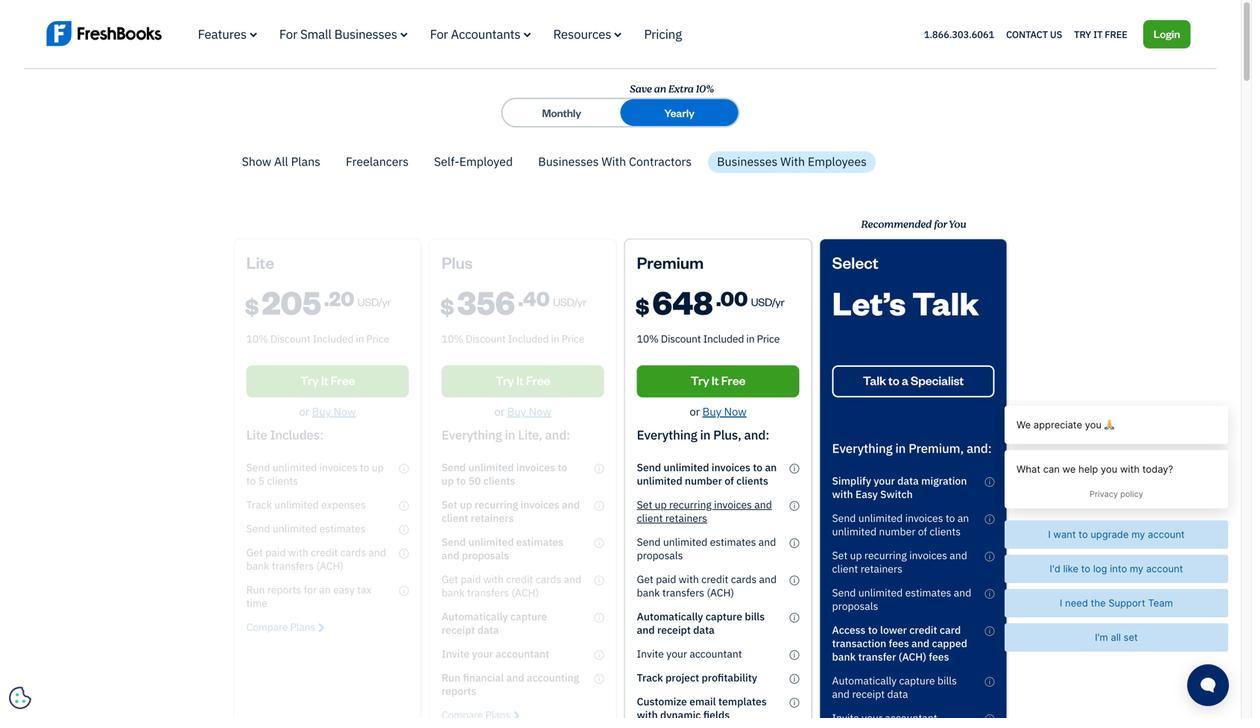 Task type: vqa. For each thing, say whether or not it's contained in the screenshot.
the leftmost you
no



Task type: locate. For each thing, give the bounding box(es) containing it.
resources
[[554, 26, 612, 42]]

1 vertical spatial up
[[851, 549, 863, 562]]

try inside try it free link
[[691, 373, 710, 388]]

capped
[[933, 637, 968, 650]]

1 horizontal spatial send unlimited estimates and proposals
[[833, 586, 972, 613]]

credit inside access to lower credit card transaction fees and capped bank transfer (ach) fees
[[910, 623, 938, 637]]

1 horizontal spatial send unlimited invoices to an unlimited number of clients
[[833, 511, 970, 538]]

with left the contractors
[[602, 154, 627, 169]]

bank
[[637, 586, 660, 600], [833, 650, 856, 664]]

in
[[747, 332, 755, 346], [701, 427, 711, 443], [896, 440, 906, 456]]

receipt
[[658, 623, 691, 637], [853, 687, 885, 701]]

0 horizontal spatial recurring
[[670, 498, 712, 512]]

set up recurring invoices and client retainers
[[637, 498, 772, 525], [833, 549, 968, 576]]

try for try it free
[[691, 373, 710, 388]]

send unlimited estimates and proposals
[[637, 535, 777, 562], [833, 586, 972, 613]]

dynamic
[[661, 708, 701, 718]]

send up access
[[833, 586, 856, 600]]

0 vertical spatial client
[[637, 511, 663, 525]]

in left plus, at the bottom
[[701, 427, 711, 443]]

your up project
[[667, 647, 688, 661]]

number down everything in plus, and:
[[685, 474, 723, 488]]

0 horizontal spatial number
[[685, 474, 723, 488]]

retainers
[[666, 511, 708, 525], [861, 562, 903, 576]]

1 horizontal spatial and:
[[967, 440, 992, 456]]

clients down plus, at the bottom
[[737, 474, 769, 488]]

0 vertical spatial up
[[655, 498, 667, 512]]

1 vertical spatial with
[[679, 572, 699, 586]]

everything
[[637, 427, 698, 443], [833, 440, 893, 456]]

try
[[1075, 28, 1092, 40], [691, 373, 710, 388]]

1 horizontal spatial clients
[[930, 525, 961, 538]]

and: right plus, at the bottom
[[745, 427, 770, 443]]

businesses
[[335, 26, 397, 42], [539, 154, 599, 169], [717, 154, 778, 169]]

0 vertical spatial receipt
[[658, 623, 691, 637]]

.00
[[716, 285, 748, 311]]

data up accountant
[[694, 623, 715, 637]]

0 vertical spatial free
[[1105, 28, 1128, 40]]

1 horizontal spatial businesses
[[539, 154, 599, 169]]

2 horizontal spatial businesses
[[717, 154, 778, 169]]

contact us
[[1007, 28, 1063, 40]]

and inside get paid with credit cards and bank transfers (ach)
[[760, 572, 777, 586]]

businesses with contractors
[[539, 154, 692, 169]]

0 vertical spatial 10%
[[696, 81, 714, 97]]

features link
[[198, 26, 257, 42]]

0 horizontal spatial for
[[279, 26, 298, 42]]

10%
[[696, 81, 714, 97], [637, 332, 659, 346]]

templates
[[719, 695, 767, 708]]

0 horizontal spatial and:
[[745, 427, 770, 443]]

0 horizontal spatial up
[[655, 498, 667, 512]]

1 vertical spatial free
[[722, 373, 746, 388]]

1 vertical spatial (ach)
[[899, 650, 927, 664]]

send unlimited invoices to an unlimited number of clients
[[637, 461, 777, 488], [833, 511, 970, 538]]

2 vertical spatial with
[[637, 708, 658, 718]]

(ach) down lower
[[899, 650, 927, 664]]

everything left plus, at the bottom
[[637, 427, 698, 443]]

retainers up paid
[[666, 511, 708, 525]]

credit left cards
[[702, 572, 729, 586]]

with inside get paid with credit cards and bank transfers (ach)
[[679, 572, 699, 586]]

cookie preferences image
[[9, 687, 31, 709]]

free for try it free
[[1105, 28, 1128, 40]]

credit
[[702, 572, 729, 586], [910, 623, 938, 637]]

everything in premium, and:
[[833, 440, 992, 456]]

for accountants
[[430, 26, 521, 42]]

buy now
[[703, 404, 747, 419]]

for small businesses link
[[279, 26, 408, 42]]

try left it
[[691, 373, 710, 388]]

1 vertical spatial receipt
[[853, 687, 885, 701]]

easy
[[856, 487, 878, 501]]

track
[[637, 671, 663, 685]]

2 horizontal spatial with
[[833, 487, 854, 501]]

customize email templates with dynamic fields
[[637, 695, 767, 718]]

automatically capture bills and receipt data up invite your accountant
[[637, 610, 765, 637]]

self-
[[434, 154, 460, 169]]

and:
[[745, 427, 770, 443], [967, 440, 992, 456]]

2 vertical spatial data
[[888, 687, 909, 701]]

in left premium,
[[896, 440, 906, 456]]

10% discount included in price
[[637, 332, 780, 346]]

email
[[690, 695, 716, 708]]

with right paid
[[679, 572, 699, 586]]

0 horizontal spatial bills
[[745, 610, 765, 623]]

with left easy at the right bottom
[[833, 487, 854, 501]]

1 horizontal spatial 10%
[[696, 81, 714, 97]]

receipt up invite your accountant
[[658, 623, 691, 637]]

receipt down transfer
[[853, 687, 885, 701]]

0 horizontal spatial estimates
[[710, 535, 757, 549]]

estimates up cards
[[710, 535, 757, 549]]

credit inside get paid with credit cards and bank transfers (ach)
[[702, 572, 729, 586]]

your inside simplify your data migration with easy switch
[[874, 474, 896, 488]]

unlimited
[[664, 461, 710, 474], [637, 474, 683, 488], [859, 511, 903, 525], [833, 525, 877, 538], [663, 535, 708, 549], [859, 586, 903, 600]]

your right simplify
[[874, 474, 896, 488]]

try for try it free
[[1075, 28, 1092, 40]]

1 vertical spatial estimates
[[906, 586, 952, 600]]

access to lower credit card transaction fees and capped bank transfer (ach) fees
[[833, 623, 968, 664]]

small
[[300, 26, 332, 42]]

fees down card
[[929, 650, 950, 664]]

0 vertical spatial of
[[725, 474, 734, 488]]

in for everything in premium, and:
[[896, 440, 906, 456]]

1 horizontal spatial number
[[880, 525, 916, 538]]

0 vertical spatial retainers
[[666, 511, 708, 525]]

2 with from the left
[[781, 154, 805, 169]]

send down easy at the right bottom
[[833, 511, 856, 525]]

send
[[637, 461, 662, 474], [833, 511, 856, 525], [637, 535, 661, 549], [833, 586, 856, 600]]

10% right extra
[[696, 81, 714, 97]]

1 horizontal spatial with
[[781, 154, 805, 169]]

automatically down transfer
[[833, 674, 897, 688]]

1 horizontal spatial (ach)
[[899, 650, 927, 664]]

proposals up access
[[833, 599, 879, 613]]

0 horizontal spatial receipt
[[658, 623, 691, 637]]

bank down access
[[833, 650, 856, 664]]

proposals up paid
[[637, 549, 683, 562]]

retainers up lower
[[861, 562, 903, 576]]

employees
[[808, 154, 867, 169]]

try inside try it free link
[[1075, 28, 1092, 40]]

1.866.303.6061
[[925, 28, 995, 40]]

0 horizontal spatial retainers
[[666, 511, 708, 525]]

client up access
[[833, 562, 859, 576]]

send unlimited invoices to an unlimited number of clients down switch
[[833, 511, 970, 538]]

1 horizontal spatial your
[[874, 474, 896, 488]]

0 horizontal spatial free
[[722, 373, 746, 388]]

0 horizontal spatial capture
[[706, 610, 743, 623]]

0 horizontal spatial proposals
[[637, 549, 683, 562]]

1 vertical spatial 10%
[[637, 332, 659, 346]]

fees
[[889, 637, 910, 650], [929, 650, 950, 664]]

credit for (ach)
[[702, 572, 729, 586]]

1 horizontal spatial with
[[679, 572, 699, 586]]

2 vertical spatial an
[[958, 511, 970, 525]]

(ach) right transfers
[[707, 586, 735, 600]]

1 vertical spatial automatically
[[833, 674, 897, 688]]

client up get
[[637, 511, 663, 525]]

for left small at the top of page
[[279, 26, 298, 42]]

free
[[1105, 28, 1128, 40], [722, 373, 746, 388]]

(ach) inside access to lower credit card transaction fees and capped bank transfer (ach) fees
[[899, 650, 927, 664]]

1 vertical spatial credit
[[910, 623, 938, 637]]

with
[[833, 487, 854, 501], [679, 572, 699, 586], [637, 708, 658, 718]]

bank left transfers
[[637, 586, 660, 600]]

premium,
[[909, 440, 964, 456]]

fees right transaction at the right of the page
[[889, 637, 910, 650]]

talk to a specialist link
[[833, 365, 995, 398]]

to
[[889, 373, 900, 388], [753, 461, 763, 474], [946, 511, 956, 525], [869, 623, 878, 637]]

proposals
[[637, 549, 683, 562], [833, 599, 879, 613]]

0 horizontal spatial your
[[667, 647, 688, 661]]

i
[[794, 464, 796, 473], [989, 477, 991, 487], [794, 501, 796, 510], [989, 515, 991, 524], [794, 538, 796, 548], [989, 552, 991, 561], [794, 576, 796, 585], [989, 589, 991, 598], [794, 613, 796, 622], [989, 626, 991, 636], [794, 650, 796, 660], [794, 674, 796, 684], [989, 677, 991, 686], [794, 698, 796, 707]]

1 horizontal spatial automatically
[[833, 674, 897, 688]]

for
[[279, 26, 298, 42], [430, 26, 448, 42]]

1 vertical spatial automatically capture bills and receipt data
[[833, 674, 957, 701]]

1 horizontal spatial recurring
[[865, 549, 907, 562]]

with
[[602, 154, 627, 169], [781, 154, 805, 169]]

1 with from the left
[[602, 154, 627, 169]]

10% left discount
[[637, 332, 659, 346]]

1 vertical spatial set
[[833, 549, 848, 562]]

1 horizontal spatial try
[[1075, 28, 1092, 40]]

in for everything in plus, and:
[[701, 427, 711, 443]]

in left price
[[747, 332, 755, 346]]

0 vertical spatial your
[[874, 474, 896, 488]]

number down switch
[[880, 525, 916, 538]]

cookie consent banner dialog
[[11, 535, 235, 707]]

an
[[654, 81, 666, 97], [765, 461, 777, 474], [958, 511, 970, 525]]

data inside simplify your data migration with easy switch
[[898, 474, 919, 488]]

customize
[[637, 695, 687, 708]]

(ach)
[[707, 586, 735, 600], [899, 650, 927, 664]]

1 horizontal spatial receipt
[[853, 687, 885, 701]]

bills down capped
[[938, 674, 957, 688]]

with left employees
[[781, 154, 805, 169]]

and: for everything in premium, and:
[[967, 440, 992, 456]]

credit for capped
[[910, 623, 938, 637]]

with left dynamic
[[637, 708, 658, 718]]

for left accountants
[[430, 26, 448, 42]]

clients down migration
[[930, 525, 961, 538]]

try it free link
[[1075, 24, 1128, 44]]

0 vertical spatial proposals
[[637, 549, 683, 562]]

1 for from the left
[[279, 26, 298, 42]]

for for for small businesses
[[279, 26, 298, 42]]

1.866.303.6061 link
[[925, 28, 995, 40]]

of down plus, at the bottom
[[725, 474, 734, 488]]

data
[[898, 474, 919, 488], [694, 623, 715, 637], [888, 687, 909, 701]]

0 horizontal spatial talk
[[864, 373, 887, 388]]

try left "it" at the right top of page
[[1075, 28, 1092, 40]]

fields
[[704, 708, 730, 718]]

send unlimited estimates and proposals up get paid with credit cards and bank transfers (ach) in the right of the page
[[637, 535, 777, 562]]

show
[[242, 154, 271, 169]]

0 vertical spatial clients
[[737, 474, 769, 488]]

capture down get paid with credit cards and bank transfers (ach) in the right of the page
[[706, 610, 743, 623]]

free right it
[[722, 373, 746, 388]]

0 horizontal spatial fees
[[889, 637, 910, 650]]

0 horizontal spatial in
[[701, 427, 711, 443]]

and inside access to lower credit card transaction fees and capped bank transfer (ach) fees
[[912, 637, 930, 650]]

price
[[757, 332, 780, 346]]

1 horizontal spatial credit
[[910, 623, 938, 637]]

businesses for businesses with employees
[[717, 154, 778, 169]]

and
[[755, 498, 772, 512], [759, 535, 777, 549], [950, 549, 968, 562], [760, 572, 777, 586], [954, 586, 972, 600], [637, 623, 655, 637], [912, 637, 930, 650], [833, 687, 850, 701]]

data down transfer
[[888, 687, 909, 701]]

1 vertical spatial try
[[691, 373, 710, 388]]

it
[[1094, 28, 1103, 40]]

send unlimited estimates and proposals up lower
[[833, 586, 972, 613]]

0 horizontal spatial bank
[[637, 586, 660, 600]]

0 horizontal spatial client
[[637, 511, 663, 525]]

.00 usd/yr
[[716, 285, 785, 311]]

to left a
[[889, 373, 900, 388]]

automatically down transfers
[[637, 610, 704, 623]]

1 vertical spatial of
[[919, 525, 928, 538]]

0 vertical spatial capture
[[706, 610, 743, 623]]

2 horizontal spatial in
[[896, 440, 906, 456]]

0 vertical spatial with
[[833, 487, 854, 501]]

estimates up card
[[906, 586, 952, 600]]

track project profitability
[[637, 671, 758, 685]]

0 horizontal spatial set
[[637, 498, 653, 512]]

0 horizontal spatial credit
[[702, 572, 729, 586]]

1 horizontal spatial free
[[1105, 28, 1128, 40]]

data down the everything in premium, and:
[[898, 474, 919, 488]]

freelancers
[[346, 154, 409, 169]]

1 horizontal spatial bank
[[833, 650, 856, 664]]

discount
[[661, 332, 701, 346]]

0 vertical spatial credit
[[702, 572, 729, 586]]

0 vertical spatial automatically capture bills and receipt data
[[637, 610, 765, 637]]

0 vertical spatial set up recurring invoices and client retainers
[[637, 498, 772, 525]]

businesses for businesses with contractors
[[539, 154, 599, 169]]

recurring down everything in plus, and:
[[670, 498, 712, 512]]

0 horizontal spatial with
[[602, 154, 627, 169]]

0 horizontal spatial (ach)
[[707, 586, 735, 600]]

1 vertical spatial clients
[[930, 525, 961, 538]]

of down simplify your data migration with easy switch
[[919, 525, 928, 538]]

migration
[[922, 474, 968, 488]]

and: right premium,
[[967, 440, 992, 456]]

1 vertical spatial an
[[765, 461, 777, 474]]

everything for everything in premium, and:
[[833, 440, 893, 456]]

0 vertical spatial bank
[[637, 586, 660, 600]]

send unlimited invoices to an unlimited number of clients down everything in plus, and:
[[637, 461, 777, 488]]

bills down cards
[[745, 610, 765, 623]]

0 vertical spatial (ach)
[[707, 586, 735, 600]]

transaction
[[833, 637, 887, 650]]

pricing
[[644, 26, 682, 42]]

up
[[655, 498, 667, 512], [851, 549, 863, 562]]

2 for from the left
[[430, 26, 448, 42]]

1 vertical spatial retainers
[[861, 562, 903, 576]]

0 vertical spatial send unlimited invoices to an unlimited number of clients
[[637, 461, 777, 488]]

invoices
[[712, 461, 751, 474], [714, 498, 752, 512], [906, 511, 944, 525], [910, 549, 948, 562]]

0 horizontal spatial with
[[637, 708, 658, 718]]

and: for everything in plus, and:
[[745, 427, 770, 443]]

recurring down switch
[[865, 549, 907, 562]]

to left lower
[[869, 623, 878, 637]]

credit left card
[[910, 623, 938, 637]]

automatically capture bills and receipt data down transfer
[[833, 674, 957, 701]]

with for contractors
[[602, 154, 627, 169]]

capture down access to lower credit card transaction fees and capped bank transfer (ach) fees
[[900, 674, 936, 688]]

1 vertical spatial your
[[667, 647, 688, 661]]

buy
[[703, 404, 722, 419]]

pricing link
[[644, 26, 682, 42]]

everything up simplify
[[833, 440, 893, 456]]

free right "it" at the right top of page
[[1105, 28, 1128, 40]]

0 horizontal spatial try
[[691, 373, 710, 388]]



Task type: describe. For each thing, give the bounding box(es) containing it.
businesses with employees
[[717, 154, 867, 169]]

1 horizontal spatial set
[[833, 549, 848, 562]]

to inside access to lower credit card transaction fees and capped bank transfer (ach) fees
[[869, 623, 878, 637]]

(ach) inside get paid with credit cards and bank transfers (ach)
[[707, 586, 735, 600]]

employed
[[460, 154, 513, 169]]

features
[[198, 26, 247, 42]]

1 horizontal spatial up
[[851, 549, 863, 562]]

0 vertical spatial bills
[[745, 610, 765, 623]]

premium
[[637, 252, 704, 273]]

1 vertical spatial bills
[[938, 674, 957, 688]]

free for try it free
[[722, 373, 746, 388]]

0 vertical spatial send unlimited estimates and proposals
[[637, 535, 777, 562]]

for accountants link
[[430, 26, 531, 42]]

extra
[[668, 81, 694, 97]]

1 vertical spatial client
[[833, 562, 859, 576]]

simplify your data migration with easy switch
[[833, 474, 968, 501]]

a
[[902, 373, 909, 388]]

login link
[[1144, 20, 1191, 48]]

plans
[[291, 154, 321, 169]]

1 horizontal spatial proposals
[[833, 599, 879, 613]]

it
[[712, 373, 719, 388]]

talk to a specialist
[[864, 373, 964, 388]]

contact
[[1007, 28, 1049, 40]]

1 vertical spatial data
[[694, 623, 715, 637]]

cards
[[731, 572, 757, 586]]

with for employees
[[781, 154, 805, 169]]

included
[[704, 332, 744, 346]]

for for for accountants
[[430, 26, 448, 42]]

with inside customize email templates with dynamic fields
[[637, 708, 658, 718]]

project
[[666, 671, 700, 685]]

1 vertical spatial number
[[880, 525, 916, 538]]

invite
[[637, 647, 664, 661]]

us
[[1051, 28, 1063, 40]]

0 horizontal spatial set up recurring invoices and client retainers
[[637, 498, 772, 525]]

0 vertical spatial estimates
[[710, 535, 757, 549]]

0 vertical spatial talk
[[913, 281, 979, 323]]

let's
[[833, 281, 906, 323]]

for small businesses
[[279, 26, 397, 42]]

paid
[[656, 572, 677, 586]]

save an extra 10%
[[630, 81, 714, 97]]

1 horizontal spatial fees
[[929, 650, 950, 664]]

1 vertical spatial set up recurring invoices and client retainers
[[833, 549, 968, 576]]

your for invite
[[667, 647, 688, 661]]

0 horizontal spatial clients
[[737, 474, 769, 488]]

let's talk
[[833, 281, 979, 323]]

1 horizontal spatial estimates
[[906, 586, 952, 600]]

send down everything in plus, and:
[[637, 461, 662, 474]]

now
[[724, 404, 747, 419]]

login
[[1154, 26, 1181, 40]]

bank inside access to lower credit card transaction fees and capped bank transfer (ach) fees
[[833, 650, 856, 664]]

try it free
[[691, 373, 746, 388]]

lower
[[881, 623, 908, 637]]

2 horizontal spatial an
[[958, 511, 970, 525]]

0 vertical spatial automatically
[[637, 610, 704, 623]]

to down migration
[[946, 511, 956, 525]]

everything in plus, and:
[[637, 427, 770, 443]]

0 horizontal spatial businesses
[[335, 26, 397, 42]]

self-employed
[[434, 154, 513, 169]]

accountants
[[451, 26, 521, 42]]

your for simplify
[[874, 474, 896, 488]]

simplify
[[833, 474, 872, 488]]

freshbooks logo image
[[47, 19, 162, 48]]

transfer
[[859, 650, 897, 664]]

bank inside get paid with credit cards and bank transfers (ach)
[[637, 586, 660, 600]]

0 horizontal spatial send unlimited invoices to an unlimited number of clients
[[637, 461, 777, 488]]

0 horizontal spatial 10%
[[637, 332, 659, 346]]

card
[[940, 623, 962, 637]]

save
[[630, 81, 652, 97]]

0 vertical spatial set
[[637, 498, 653, 512]]

access
[[833, 623, 866, 637]]

accountant
[[690, 647, 743, 661]]

0 vertical spatial an
[[654, 81, 666, 97]]

all
[[274, 154, 288, 169]]

try it free link
[[637, 365, 800, 398]]

1 horizontal spatial capture
[[900, 674, 936, 688]]

contact us link
[[1007, 24, 1063, 44]]

1 horizontal spatial automatically capture bills and receipt data
[[833, 674, 957, 701]]

1 horizontal spatial retainers
[[861, 562, 903, 576]]

select
[[833, 252, 879, 273]]

usd/yr
[[752, 295, 785, 309]]

profitability
[[702, 671, 758, 685]]

1 horizontal spatial of
[[919, 525, 928, 538]]

everything for everything in plus, and:
[[637, 427, 698, 443]]

$
[[636, 292, 650, 320]]

switch
[[881, 487, 913, 501]]

get
[[637, 572, 654, 586]]

to down everything in plus, and:
[[753, 461, 763, 474]]

1 horizontal spatial an
[[765, 461, 777, 474]]

invite your accountant
[[637, 647, 743, 661]]

transfers
[[663, 586, 705, 600]]

1 vertical spatial send unlimited invoices to an unlimited number of clients
[[833, 511, 970, 538]]

show all plans
[[242, 154, 321, 169]]

buy now link
[[703, 404, 747, 419]]

0 vertical spatial recurring
[[670, 498, 712, 512]]

get paid with credit cards and bank transfers (ach)
[[637, 572, 777, 600]]

0 horizontal spatial of
[[725, 474, 734, 488]]

with inside simplify your data migration with easy switch
[[833, 487, 854, 501]]

contractors
[[629, 154, 692, 169]]

send up get
[[637, 535, 661, 549]]

1 horizontal spatial in
[[747, 332, 755, 346]]

1 vertical spatial talk
[[864, 373, 887, 388]]

specialist
[[911, 373, 964, 388]]

try it free
[[1075, 28, 1128, 40]]

plus,
[[714, 427, 742, 443]]

1 vertical spatial send unlimited estimates and proposals
[[833, 586, 972, 613]]

resources link
[[554, 26, 622, 42]]



